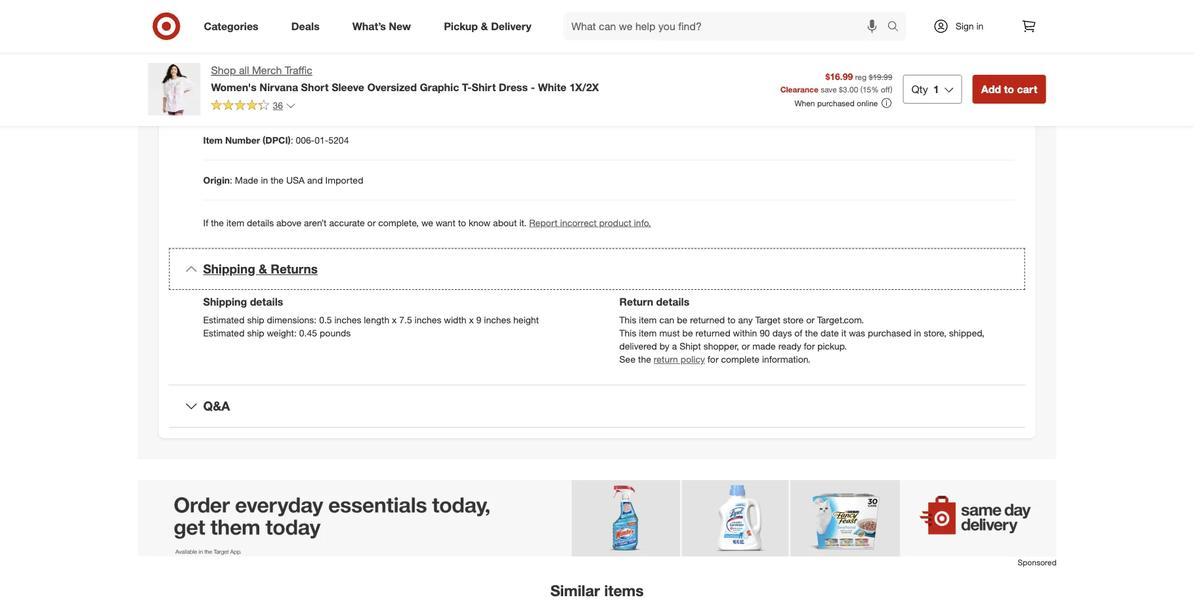 Task type: describe. For each thing, give the bounding box(es) containing it.
the down 'delivered'
[[638, 354, 651, 365]]

: for 88256656
[[225, 54, 227, 66]]

similar items region
[[138, 481, 1057, 609]]

$16.99
[[825, 71, 853, 82]]

image of women's nirvana short sleeve oversized graphic t-shirt dress - white 1x/2x image
[[148, 63, 201, 116]]

tumble
[[354, 14, 384, 26]]

& for shipping
[[259, 262, 267, 277]]

90
[[760, 328, 770, 339]]

save
[[821, 84, 837, 94]]

accurate
[[329, 217, 365, 228]]

qty 1
[[911, 83, 939, 96]]

tcin
[[203, 54, 225, 66]]

-
[[531, 81, 535, 93]]

add
[[981, 83, 1001, 96]]

made
[[752, 341, 776, 352]]

$16.99 reg $19.99 clearance save $ 3.00 ( 15 % off )
[[780, 71, 892, 94]]

item number (dpci) : 006-01-5204
[[203, 134, 349, 146]]

items
[[604, 582, 644, 600]]

similar
[[550, 582, 600, 600]]

report
[[529, 217, 558, 228]]

shipt
[[679, 341, 701, 352]]

$19.99
[[869, 72, 892, 82]]

1 vertical spatial in
[[261, 174, 268, 186]]

it
[[841, 328, 846, 339]]

was
[[849, 328, 865, 339]]

in inside return details this item can be returned to any target store or target.com. this item must be returned within 90 days of the date it was purchased in store, shipped, delivered by a shipt shopper, or made ready for pickup. see the return policy for complete information.
[[914, 328, 921, 339]]

categories
[[204, 20, 258, 33]]

q&a button
[[169, 386, 1025, 427]]

006-
[[296, 134, 315, 146]]

days
[[772, 328, 792, 339]]

the right if
[[211, 217, 224, 228]]

15
[[862, 84, 871, 94]]

merch
[[252, 64, 282, 77]]

1
[[933, 83, 939, 96]]

what's
[[352, 20, 386, 33]]

any
[[738, 315, 753, 326]]

know
[[469, 217, 491, 228]]

product
[[599, 217, 631, 228]]

5204
[[328, 134, 349, 146]]

0 vertical spatial purchased
[[817, 98, 855, 108]]

by
[[660, 341, 669, 352]]

new
[[389, 20, 411, 33]]

196761717643
[[228, 94, 289, 106]]

short
[[301, 81, 329, 93]]

1 vertical spatial returned
[[695, 328, 730, 339]]

search button
[[881, 12, 913, 43]]

ready
[[778, 341, 801, 352]]

pounds
[[320, 328, 351, 339]]

2 estimated from the top
[[203, 328, 245, 339]]

the right of
[[805, 328, 818, 339]]

1 vertical spatial be
[[682, 328, 693, 339]]

dress
[[499, 81, 528, 93]]

cleaning:
[[246, 14, 287, 26]]

target
[[755, 315, 780, 326]]

1 vertical spatial or
[[806, 315, 815, 326]]

if the item details above aren't accurate or complete, we want to know about it. report incorrect product info.
[[203, 217, 651, 228]]

0 vertical spatial item
[[226, 217, 244, 228]]

care and cleaning: machine wash, tumble dry
[[203, 14, 401, 26]]

report incorrect product info. button
[[529, 216, 651, 229]]

date
[[821, 328, 839, 339]]

above
[[276, 217, 301, 228]]

care
[[203, 14, 224, 26]]

item
[[203, 134, 223, 146]]

pickup & delivery link
[[433, 12, 548, 41]]

shipped,
[[949, 328, 984, 339]]

details for shipping
[[250, 296, 283, 308]]

reg
[[855, 72, 867, 82]]

width
[[444, 315, 466, 326]]

1 vertical spatial and
[[307, 174, 323, 186]]

shirt
[[472, 81, 496, 93]]

What can we help you find? suggestions appear below search field
[[564, 12, 890, 41]]

advertisement region
[[138, 481, 1057, 557]]

clearance
[[780, 84, 818, 94]]

3 inches from the left
[[484, 315, 511, 326]]

see
[[619, 354, 635, 365]]

(dpci)
[[263, 134, 291, 146]]

details for return
[[656, 296, 689, 308]]

we
[[421, 217, 433, 228]]

9
[[476, 315, 481, 326]]

1 horizontal spatial for
[[804, 341, 815, 352]]

nirvana
[[260, 81, 298, 93]]

weight:
[[267, 328, 297, 339]]

height
[[513, 315, 539, 326]]

policy
[[681, 354, 705, 365]]

7.5
[[399, 315, 412, 326]]

0.45
[[299, 328, 317, 339]]



Task type: vqa. For each thing, say whether or not it's contained in the screenshot.
Kingston in the top right of the page
no



Task type: locate. For each thing, give the bounding box(es) containing it.
search
[[881, 21, 913, 34]]

returns
[[271, 262, 318, 277]]

2 vertical spatial to
[[728, 315, 736, 326]]

or right store
[[806, 315, 815, 326]]

be
[[677, 315, 687, 326], [682, 328, 693, 339]]

return
[[619, 296, 653, 308]]

1 vertical spatial &
[[259, 262, 267, 277]]

for
[[804, 341, 815, 352], [708, 354, 718, 365]]

1 shipping from the top
[[203, 262, 255, 277]]

1 horizontal spatial x
[[469, 315, 474, 326]]

to right add
[[1004, 83, 1014, 96]]

x left '9' on the bottom left of the page
[[469, 315, 474, 326]]

estimated
[[203, 315, 245, 326], [203, 328, 245, 339]]

0 vertical spatial and
[[227, 14, 243, 26]]

qty
[[911, 83, 928, 96]]

sign in
[[956, 20, 984, 32]]

purchased inside return details this item can be returned to any target store or target.com. this item must be returned within 90 days of the date it was purchased in store, shipped, delivered by a shipt shopper, or made ready for pickup. see the return policy for complete information.
[[868, 328, 911, 339]]

women's
[[211, 81, 257, 93]]

x left 7.5
[[392, 315, 397, 326]]

this up 'delivered'
[[619, 328, 636, 339]]

2 vertical spatial in
[[914, 328, 921, 339]]

1 horizontal spatial &
[[481, 20, 488, 33]]

of
[[794, 328, 802, 339]]

0 vertical spatial be
[[677, 315, 687, 326]]

shop
[[211, 64, 236, 77]]

shipping & returns button
[[169, 248, 1025, 290]]

1 estimated from the top
[[203, 315, 245, 326]]

store
[[783, 315, 804, 326]]

item
[[226, 217, 244, 228], [639, 315, 657, 326], [639, 328, 657, 339]]

0 horizontal spatial for
[[708, 354, 718, 365]]

upc
[[203, 94, 223, 106]]

return policy link
[[654, 354, 705, 365]]

details up can
[[656, 296, 689, 308]]

0 vertical spatial for
[[804, 341, 815, 352]]

& right pickup
[[481, 20, 488, 33]]

& for pickup
[[481, 20, 488, 33]]

info.
[[634, 217, 651, 228]]

item up 'delivered'
[[639, 328, 657, 339]]

36 link
[[211, 99, 296, 114]]

estimated down shipping & returns
[[203, 315, 245, 326]]

to right want
[[458, 217, 466, 228]]

sleeve
[[332, 81, 364, 93]]

shipping down shipping & returns
[[203, 296, 247, 308]]

: down women's
[[223, 94, 225, 106]]

be up shipt
[[682, 328, 693, 339]]

2 this from the top
[[619, 328, 636, 339]]

1 horizontal spatial in
[[914, 328, 921, 339]]

machine
[[289, 14, 324, 26]]

in left store,
[[914, 328, 921, 339]]

0 vertical spatial or
[[367, 217, 376, 228]]

1 horizontal spatial to
[[728, 315, 736, 326]]

0 vertical spatial returned
[[690, 315, 725, 326]]

1 horizontal spatial or
[[742, 341, 750, 352]]

88256656
[[230, 54, 271, 66]]

: for made
[[230, 174, 232, 186]]

or
[[367, 217, 376, 228], [806, 315, 815, 326], [742, 341, 750, 352]]

2 x from the left
[[469, 315, 474, 326]]

inches right '9' on the bottom left of the page
[[484, 315, 511, 326]]

inches
[[334, 315, 361, 326], [415, 315, 441, 326], [484, 315, 511, 326]]

1 vertical spatial ship
[[247, 328, 264, 339]]

estimated left weight:
[[203, 328, 245, 339]]

inches right 7.5
[[415, 315, 441, 326]]

1 vertical spatial this
[[619, 328, 636, 339]]

%
[[871, 84, 879, 94]]

1 inches from the left
[[334, 315, 361, 326]]

purchased down $
[[817, 98, 855, 108]]

categories link
[[193, 12, 275, 41]]

1 horizontal spatial purchased
[[868, 328, 911, 339]]

pickup
[[444, 20, 478, 33]]

shipping inside dropdown button
[[203, 262, 255, 277]]

1 vertical spatial purchased
[[868, 328, 911, 339]]

0 horizontal spatial &
[[259, 262, 267, 277]]

what's new
[[352, 20, 411, 33]]

0 vertical spatial in
[[976, 20, 984, 32]]

tcin : 88256656
[[203, 54, 271, 66]]

pickup.
[[817, 341, 847, 352]]

1 horizontal spatial inches
[[415, 315, 441, 326]]

deals
[[291, 20, 320, 33]]

$
[[839, 84, 843, 94]]

about
[[493, 217, 517, 228]]

: for 196761717643
[[223, 94, 225, 106]]

2 vertical spatial item
[[639, 328, 657, 339]]

this down the return
[[619, 315, 636, 326]]

0 vertical spatial to
[[1004, 83, 1014, 96]]

details left the above
[[247, 217, 274, 228]]

to inside button
[[1004, 83, 1014, 96]]

0 horizontal spatial or
[[367, 217, 376, 228]]

0 vertical spatial ship
[[247, 315, 264, 326]]

for down "shopper," on the right bottom of the page
[[708, 354, 718, 365]]

to left any
[[728, 315, 736, 326]]

upc : 196761717643
[[203, 94, 289, 106]]

or down within
[[742, 341, 750, 352]]

0 horizontal spatial purchased
[[817, 98, 855, 108]]

2 horizontal spatial inches
[[484, 315, 511, 326]]

shipping for shipping & returns
[[203, 262, 255, 277]]

purchased right "was"
[[868, 328, 911, 339]]

0 vertical spatial shipping
[[203, 262, 255, 277]]

)
[[890, 84, 892, 94]]

: left made
[[230, 174, 232, 186]]

item left can
[[639, 315, 657, 326]]

1 this from the top
[[619, 315, 636, 326]]

the left the usa
[[271, 174, 284, 186]]

ship left weight:
[[247, 328, 264, 339]]

2 ship from the top
[[247, 328, 264, 339]]

3.00
[[843, 84, 858, 94]]

1 vertical spatial shipping
[[203, 296, 247, 308]]

0 horizontal spatial and
[[227, 14, 243, 26]]

cart
[[1017, 83, 1037, 96]]

ship
[[247, 315, 264, 326], [247, 328, 264, 339]]

1 x from the left
[[392, 315, 397, 326]]

q&a
[[203, 399, 230, 414]]

1 vertical spatial for
[[708, 354, 718, 365]]

0 horizontal spatial to
[[458, 217, 466, 228]]

0 vertical spatial this
[[619, 315, 636, 326]]

2 horizontal spatial in
[[976, 20, 984, 32]]

number
[[225, 134, 260, 146]]

off
[[881, 84, 890, 94]]

or right "accurate"
[[367, 217, 376, 228]]

details up dimensions:
[[250, 296, 283, 308]]

delivery
[[491, 20, 531, 33]]

2 inches from the left
[[415, 315, 441, 326]]

shipping & returns
[[203, 262, 318, 277]]

& inside dropdown button
[[259, 262, 267, 277]]

item right if
[[226, 217, 244, 228]]

in right sign in the right top of the page
[[976, 20, 984, 32]]

all
[[239, 64, 249, 77]]

& left returns on the top left of page
[[259, 262, 267, 277]]

0 horizontal spatial inches
[[334, 315, 361, 326]]

1 ship from the top
[[247, 315, 264, 326]]

similar items
[[550, 582, 644, 600]]

0 vertical spatial estimated
[[203, 315, 245, 326]]

1 vertical spatial estimated
[[203, 328, 245, 339]]

0 horizontal spatial in
[[261, 174, 268, 186]]

and right the usa
[[307, 174, 323, 186]]

details inside return details this item can be returned to any target store or target.com. this item must be returned within 90 days of the date it was purchased in store, shipped, delivered by a shipt shopper, or made ready for pickup. see the return policy for complete information.
[[656, 296, 689, 308]]

return details this item can be returned to any target store or target.com. this item must be returned within 90 days of the date it was purchased in store, shipped, delivered by a shipt shopper, or made ready for pickup. see the return policy for complete information.
[[619, 296, 984, 365]]

white
[[538, 81, 566, 93]]

wash,
[[327, 14, 352, 26]]

1 vertical spatial to
[[458, 217, 466, 228]]

1 horizontal spatial and
[[307, 174, 323, 186]]

2 shipping from the top
[[203, 296, 247, 308]]

must
[[659, 328, 680, 339]]

0 vertical spatial &
[[481, 20, 488, 33]]

store,
[[924, 328, 947, 339]]

pickup & delivery
[[444, 20, 531, 33]]

length
[[364, 315, 389, 326]]

aren't
[[304, 217, 327, 228]]

target.com.
[[817, 315, 864, 326]]

what's new link
[[341, 12, 427, 41]]

a
[[672, 341, 677, 352]]

add to cart
[[981, 83, 1037, 96]]

&
[[481, 20, 488, 33], [259, 262, 267, 277]]

inches up pounds
[[334, 315, 361, 326]]

for right "ready"
[[804, 341, 815, 352]]

and
[[227, 14, 243, 26], [307, 174, 323, 186]]

return
[[654, 354, 678, 365]]

: left all
[[225, 54, 227, 66]]

online
[[857, 98, 878, 108]]

be right can
[[677, 315, 687, 326]]

shipping for shipping details estimated ship dimensions: 0.5 inches length x 7.5 inches width x 9 inches height estimated ship weight: 0.45 pounds
[[203, 296, 247, 308]]

oversized
[[367, 81, 417, 93]]

sign
[[956, 20, 974, 32]]

when
[[795, 98, 815, 108]]

and right care
[[227, 14, 243, 26]]

2 horizontal spatial to
[[1004, 83, 1014, 96]]

2 horizontal spatial or
[[806, 315, 815, 326]]

to inside return details this item can be returned to any target store or target.com. this item must be returned within 90 days of the date it was purchased in store, shipped, delivered by a shipt shopper, or made ready for pickup. see the return policy for complete information.
[[728, 315, 736, 326]]

: left 006- at top
[[291, 134, 293, 146]]

x
[[392, 315, 397, 326], [469, 315, 474, 326]]

ship left dimensions:
[[247, 315, 264, 326]]

imported
[[325, 174, 363, 186]]

1x/2x
[[569, 81, 599, 93]]

details inside shipping details estimated ship dimensions: 0.5 inches length x 7.5 inches width x 9 inches height estimated ship weight: 0.45 pounds
[[250, 296, 283, 308]]

returned
[[690, 315, 725, 326], [695, 328, 730, 339]]

shipping down if
[[203, 262, 255, 277]]

shipping details estimated ship dimensions: 0.5 inches length x 7.5 inches width x 9 inches height estimated ship weight: 0.45 pounds
[[203, 296, 539, 339]]

sign in link
[[922, 12, 1004, 41]]

2 vertical spatial or
[[742, 341, 750, 352]]

when purchased online
[[795, 98, 878, 108]]

1 vertical spatial item
[[639, 315, 657, 326]]

want
[[436, 217, 455, 228]]

sponsored
[[1018, 558, 1057, 568]]

shipping inside shipping details estimated ship dimensions: 0.5 inches length x 7.5 inches width x 9 inches height estimated ship weight: 0.45 pounds
[[203, 296, 247, 308]]

delivered
[[619, 341, 657, 352]]

0 horizontal spatial x
[[392, 315, 397, 326]]

in right made
[[261, 174, 268, 186]]



